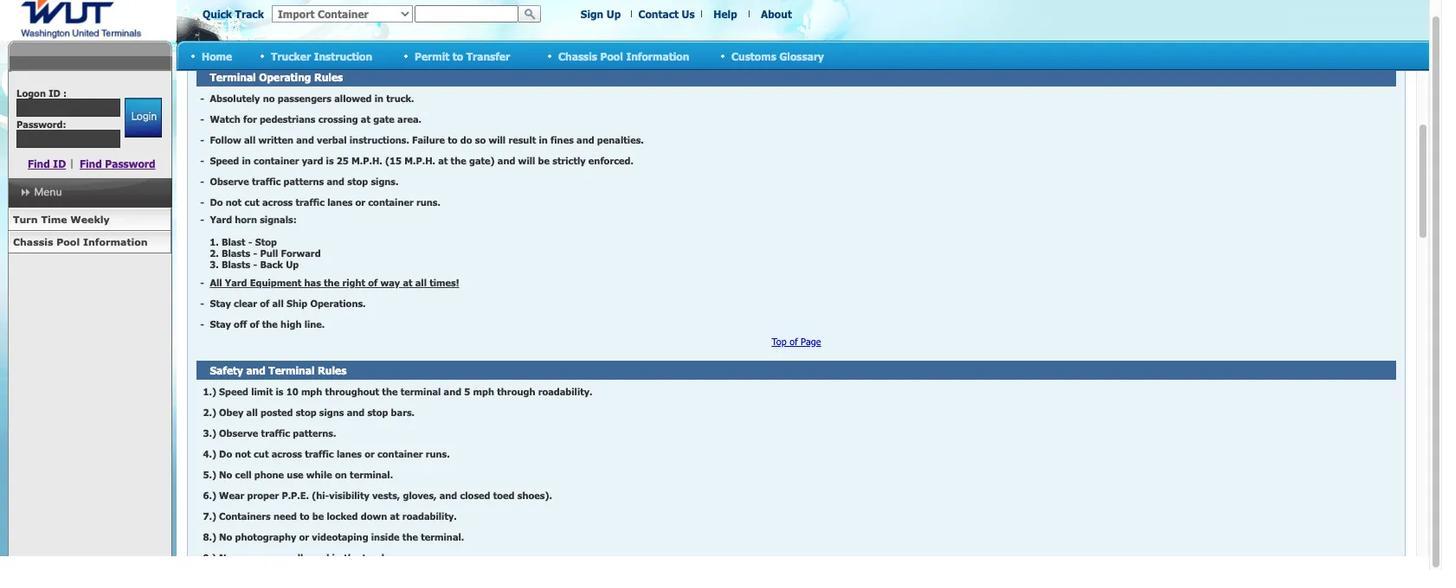 Task type: vqa. For each thing, say whether or not it's contained in the screenshot.
the Information within Chassis Pool Information link
no



Task type: describe. For each thing, give the bounding box(es) containing it.
1 horizontal spatial pool
[[600, 50, 623, 62]]

contact
[[638, 8, 679, 20]]

transfer
[[466, 50, 510, 62]]

customs glossary
[[732, 50, 824, 62]]

trucker instruction
[[271, 50, 372, 62]]

contact us link
[[638, 8, 695, 20]]

find password link
[[80, 158, 156, 170]]

password
[[105, 158, 156, 170]]

up
[[607, 8, 621, 20]]

sign
[[581, 8, 604, 20]]

logon id :
[[17, 87, 67, 99]]

chassis pool information link
[[8, 231, 171, 254]]

1 vertical spatial chassis pool information
[[13, 236, 148, 248]]

find id link
[[28, 158, 66, 170]]

to
[[453, 50, 463, 62]]

customs
[[732, 50, 777, 62]]

:
[[63, 87, 67, 99]]

0 vertical spatial information
[[626, 50, 690, 62]]

track
[[235, 8, 264, 20]]

about link
[[761, 8, 792, 20]]

sign up
[[581, 8, 621, 20]]

0 horizontal spatial information
[[83, 236, 148, 248]]

find for find id
[[28, 158, 50, 170]]

home
[[202, 50, 232, 62]]

logon
[[17, 87, 46, 99]]

permit
[[415, 50, 450, 62]]

0 vertical spatial chassis
[[558, 50, 597, 62]]

find id
[[28, 158, 66, 170]]

glossary
[[780, 50, 824, 62]]

id for logon
[[49, 87, 60, 99]]



Task type: locate. For each thing, give the bounding box(es) containing it.
find password
[[80, 158, 156, 170]]

1 horizontal spatial find
[[80, 158, 102, 170]]

chassis pool information down turn time weekly link
[[13, 236, 148, 248]]

1 vertical spatial pool
[[56, 236, 80, 248]]

1 find from the left
[[28, 158, 50, 170]]

permit to transfer
[[415, 50, 510, 62]]

time
[[41, 214, 67, 225]]

chassis pool information down up
[[558, 50, 690, 62]]

id left :
[[49, 87, 60, 99]]

quick
[[203, 8, 232, 20]]

find left password
[[80, 158, 102, 170]]

chassis pool information
[[558, 50, 690, 62], [13, 236, 148, 248]]

0 horizontal spatial pool
[[56, 236, 80, 248]]

instruction
[[314, 50, 372, 62]]

id for find
[[53, 158, 66, 170]]

contact us
[[638, 8, 695, 20]]

information down contact
[[626, 50, 690, 62]]

quick track
[[203, 8, 264, 20]]

1 horizontal spatial chassis
[[558, 50, 597, 62]]

turn time weekly
[[13, 214, 110, 225]]

1 horizontal spatial information
[[626, 50, 690, 62]]

None text field
[[415, 5, 519, 23]]

sign up link
[[581, 8, 621, 20]]

pool down turn time weekly
[[56, 236, 80, 248]]

0 horizontal spatial find
[[28, 158, 50, 170]]

help
[[714, 8, 737, 20]]

pool down up
[[600, 50, 623, 62]]

0 vertical spatial id
[[49, 87, 60, 99]]

weekly
[[70, 214, 110, 225]]

chassis down the turn
[[13, 236, 53, 248]]

chassis down "sign"
[[558, 50, 597, 62]]

find
[[28, 158, 50, 170], [80, 158, 102, 170]]

1 vertical spatial chassis
[[13, 236, 53, 248]]

help link
[[714, 8, 737, 20]]

0 vertical spatial chassis pool information
[[558, 50, 690, 62]]

pool inside chassis pool information link
[[56, 236, 80, 248]]

find for find password
[[80, 158, 102, 170]]

password:
[[17, 119, 66, 130]]

find down password:
[[28, 158, 50, 170]]

2 find from the left
[[80, 158, 102, 170]]

chassis
[[558, 50, 597, 62], [13, 236, 53, 248]]

0 horizontal spatial chassis
[[13, 236, 53, 248]]

1 horizontal spatial chassis pool information
[[558, 50, 690, 62]]

None password field
[[17, 130, 120, 148]]

about
[[761, 8, 792, 20]]

0 horizontal spatial chassis pool information
[[13, 236, 148, 248]]

information down weekly
[[83, 236, 148, 248]]

pool
[[600, 50, 623, 62], [56, 236, 80, 248]]

us
[[682, 8, 695, 20]]

trucker
[[271, 50, 311, 62]]

turn
[[13, 214, 38, 225]]

1 vertical spatial id
[[53, 158, 66, 170]]

information
[[626, 50, 690, 62], [83, 236, 148, 248]]

None text field
[[17, 99, 120, 117]]

0 vertical spatial pool
[[600, 50, 623, 62]]

id
[[49, 87, 60, 99], [53, 158, 66, 170]]

1 vertical spatial information
[[83, 236, 148, 248]]

login image
[[124, 98, 161, 138]]

turn time weekly link
[[8, 209, 171, 231]]

id down password:
[[53, 158, 66, 170]]



